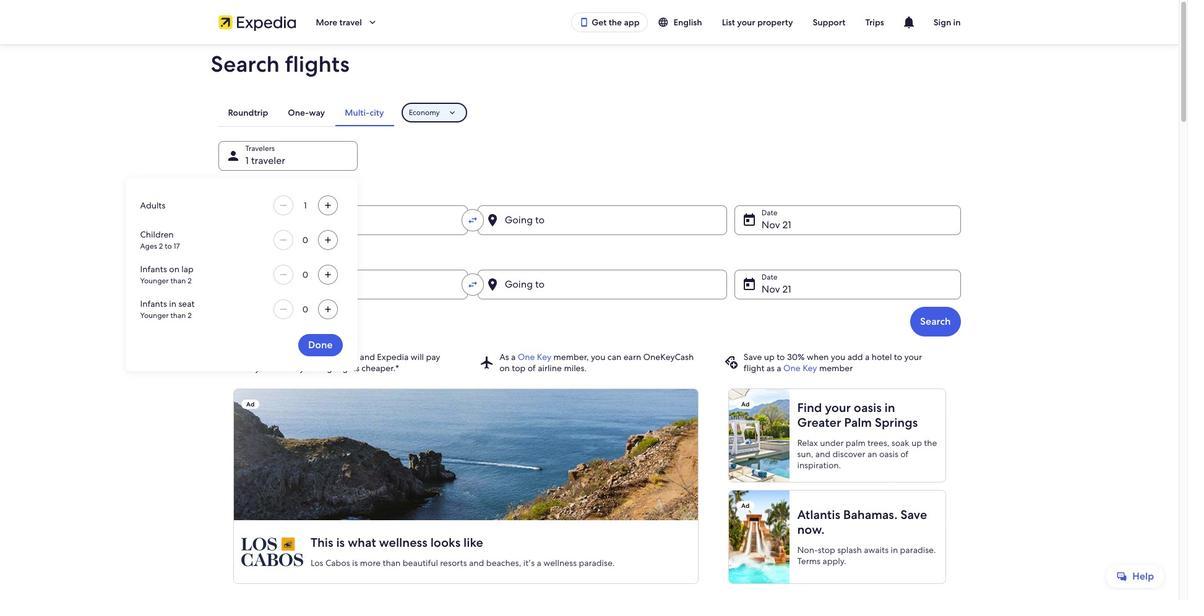 Task type: locate. For each thing, give the bounding box(es) containing it.
2 younger from the top
[[140, 311, 169, 321]]

2 vertical spatial 2
[[188, 311, 192, 321]]

app
[[624, 17, 640, 28]]

0 horizontal spatial add
[[232, 316, 249, 327]]

2 horizontal spatial your
[[905, 352, 922, 363]]

one key link right "as"
[[518, 352, 552, 363]]

0 horizontal spatial you
[[255, 363, 270, 374]]

list your property
[[722, 17, 793, 28]]

in inside sign in dropdown button
[[954, 17, 961, 28]]

1 vertical spatial 2
[[188, 276, 192, 286]]

flight
[[284, 316, 304, 327], [320, 363, 341, 374], [744, 363, 765, 374]]

than inside infants in seat younger than 2
[[171, 311, 186, 321]]

your right hotel
[[905, 352, 922, 363]]

1 horizontal spatial your
[[738, 17, 756, 28]]

increase the number of children image
[[320, 235, 335, 245]]

nov
[[762, 219, 780, 232], [762, 283, 780, 296]]

tab list containing roundtrip
[[218, 99, 394, 126]]

2 inside infants in seat younger than 2
[[188, 311, 192, 321]]

2 down lap
[[188, 276, 192, 286]]

1 vertical spatial 21
[[783, 283, 792, 296]]

a right add
[[865, 352, 870, 363]]

support
[[813, 17, 846, 28]]

done
[[308, 339, 333, 352]]

on
[[169, 264, 179, 275], [500, 363, 510, 374]]

key
[[537, 352, 552, 363], [803, 363, 817, 374]]

children
[[140, 229, 174, 240]]

younger inside infants on lap younger than 2
[[140, 276, 169, 286]]

airline
[[538, 363, 562, 374]]

0 horizontal spatial on
[[169, 264, 179, 275]]

one-way
[[288, 107, 325, 118]]

infants for infants in seat
[[140, 298, 167, 310]]

communication center icon image
[[902, 15, 917, 30]]

younger up infants in seat younger than 2
[[140, 276, 169, 286]]

0 vertical spatial nov
[[762, 219, 780, 232]]

than down seat
[[171, 311, 186, 321]]

get
[[592, 17, 607, 28]]

1 vertical spatial infants
[[140, 298, 167, 310]]

flight left as
[[744, 363, 765, 374]]

0 vertical spatial 2
[[159, 241, 163, 251]]

0 vertical spatial 21
[[783, 219, 792, 232]]

1 horizontal spatial one key link
[[784, 363, 817, 374]]

tab list inside search flights "main content"
[[218, 99, 394, 126]]

to
[[165, 241, 172, 251], [777, 352, 785, 363], [894, 352, 903, 363]]

1 horizontal spatial add
[[255, 352, 272, 363]]

key right the of
[[537, 352, 552, 363]]

add
[[232, 316, 249, 327], [255, 352, 272, 363]]

list your property link
[[712, 11, 803, 33]]

2 nov 21 button from the top
[[735, 270, 961, 300]]

0 vertical spatial in
[[954, 17, 961, 28]]

one key link
[[518, 352, 552, 363], [784, 363, 817, 374]]

your
[[738, 17, 756, 28], [905, 352, 922, 363], [300, 363, 318, 374]]

than inside infants on lap younger than 2
[[171, 276, 186, 286]]

younger
[[140, 276, 169, 286], [140, 311, 169, 321]]

add inside add price drop protection and expedia will pay you back if your flight gets cheaper.*
[[255, 352, 272, 363]]

flight down the decrease the number of infants in seat icon
[[284, 316, 304, 327]]

one key link right as
[[784, 363, 817, 374]]

you
[[591, 352, 606, 363], [831, 352, 846, 363], [255, 363, 270, 374]]

economy
[[409, 108, 440, 118]]

1 nov 21 from the top
[[762, 219, 792, 232]]

multi-city
[[345, 107, 384, 118]]

1 vertical spatial search
[[921, 315, 951, 328]]

0 horizontal spatial one
[[518, 352, 535, 363]]

key left member
[[803, 363, 817, 374]]

2 horizontal spatial you
[[831, 352, 846, 363]]

1 infants from the top
[[140, 264, 167, 275]]

1 younger from the top
[[140, 276, 169, 286]]

0 horizontal spatial one key link
[[518, 352, 552, 363]]

1 vertical spatial in
[[169, 298, 176, 310]]

to right "up"
[[777, 352, 785, 363]]

you left back
[[255, 363, 270, 374]]

0 vertical spatial add
[[232, 316, 249, 327]]

0 vertical spatial nov 21
[[762, 219, 792, 232]]

infants inside infants on lap younger than 2
[[140, 264, 167, 275]]

1 21 from the top
[[783, 219, 792, 232]]

more travel
[[316, 17, 362, 28]]

1 vertical spatial nov 21 button
[[735, 270, 961, 300]]

get the app
[[592, 17, 640, 28]]

2 horizontal spatial flight
[[744, 363, 765, 374]]

than for on
[[171, 276, 186, 286]]

2
[[159, 241, 163, 251], [188, 276, 192, 286], [188, 311, 192, 321]]

if
[[293, 363, 298, 374]]

in inside infants in seat younger than 2
[[169, 298, 176, 310]]

infants in seat younger than 2
[[140, 298, 195, 321]]

1 than from the top
[[171, 276, 186, 286]]

2 than from the top
[[171, 311, 186, 321]]

you left the can
[[591, 352, 606, 363]]

one key link for one
[[518, 352, 552, 363]]

decrease the number of infants on lap image
[[276, 270, 291, 280]]

add price drop protection and expedia will pay you back if your flight gets cheaper.*
[[255, 352, 440, 374]]

economy button
[[402, 103, 467, 123]]

as
[[500, 352, 509, 363]]

search flights main content
[[0, 45, 1179, 600]]

to inside children ages 2 to 17
[[165, 241, 172, 251]]

add for add another flight
[[232, 316, 249, 327]]

0 horizontal spatial key
[[537, 352, 552, 363]]

nov for swap origin and destination values icon
[[762, 219, 780, 232]]

more travel button
[[306, 7, 388, 37]]

0 horizontal spatial your
[[300, 363, 318, 374]]

children ages 2 to 17
[[140, 229, 180, 251]]

2 right ages
[[159, 241, 163, 251]]

1 vertical spatial on
[[500, 363, 510, 374]]

0 horizontal spatial to
[[165, 241, 172, 251]]

your inside "link"
[[738, 17, 756, 28]]

0 vertical spatial nov 21 button
[[735, 206, 961, 235]]

2 nov 21 from the top
[[762, 283, 792, 296]]

nov for swap origin and destination values image
[[762, 283, 780, 296]]

2 horizontal spatial to
[[894, 352, 903, 363]]

a right as
[[777, 363, 782, 374]]

one key link for member
[[784, 363, 817, 374]]

on left lap
[[169, 264, 179, 275]]

than
[[171, 276, 186, 286], [171, 311, 186, 321]]

add
[[848, 352, 863, 363]]

0 vertical spatial younger
[[140, 276, 169, 286]]

than down lap
[[171, 276, 186, 286]]

30%
[[787, 352, 805, 363]]

2 inside infants on lap younger than 2
[[188, 276, 192, 286]]

your right if
[[300, 363, 318, 374]]

your right list on the top of page
[[738, 17, 756, 28]]

travel
[[340, 17, 362, 28]]

hotel
[[872, 352, 892, 363]]

in right the sign in the top of the page
[[954, 17, 961, 28]]

1 horizontal spatial you
[[591, 352, 606, 363]]

2 for on
[[188, 276, 192, 286]]

one-way link
[[278, 99, 335, 126]]

of
[[528, 363, 536, 374]]

1 horizontal spatial on
[[500, 363, 510, 374]]

a
[[511, 352, 516, 363], [865, 352, 870, 363], [777, 363, 782, 374]]

younger inside infants in seat younger than 2
[[140, 311, 169, 321]]

younger down infants on lap younger than 2
[[140, 311, 169, 321]]

gets
[[343, 363, 360, 374]]

can
[[608, 352, 622, 363]]

1 vertical spatial nov 21
[[762, 283, 792, 296]]

to right hotel
[[894, 352, 903, 363]]

flight inside save up to 30% when you add a hotel to your flight as a
[[744, 363, 765, 374]]

infants inside infants in seat younger than 2
[[140, 298, 167, 310]]

nov 21 for nov 21 'button' related to swap origin and destination values icon
[[762, 219, 792, 232]]

1 vertical spatial younger
[[140, 311, 169, 321]]

2 nov from the top
[[762, 283, 780, 296]]

add left price
[[255, 352, 272, 363]]

protection
[[317, 352, 358, 363]]

1 nov from the top
[[762, 219, 780, 232]]

0 horizontal spatial search
[[211, 50, 280, 79]]

1 vertical spatial nov
[[762, 283, 780, 296]]

2 infants from the top
[[140, 298, 167, 310]]

one right as
[[784, 363, 801, 374]]

1 vertical spatial than
[[171, 311, 186, 321]]

0 vertical spatial search
[[211, 50, 280, 79]]

increase the number of infants in seat image
[[320, 305, 335, 314]]

1 nov 21 button from the top
[[735, 206, 961, 235]]

0 vertical spatial infants
[[140, 264, 167, 275]]

0 horizontal spatial in
[[169, 298, 176, 310]]

get the app link
[[572, 12, 648, 32]]

0 vertical spatial on
[[169, 264, 179, 275]]

search for search flights
[[211, 50, 280, 79]]

flight left the gets
[[320, 363, 341, 374]]

add left "another"
[[232, 316, 249, 327]]

2 21 from the top
[[783, 283, 792, 296]]

1 horizontal spatial flight
[[320, 363, 341, 374]]

infants on lap younger than 2
[[140, 264, 194, 286]]

sign in button
[[924, 7, 971, 37]]

search
[[211, 50, 280, 79], [921, 315, 951, 328]]

0 vertical spatial than
[[171, 276, 186, 286]]

on left top
[[500, 363, 510, 374]]

infants
[[140, 264, 167, 275], [140, 298, 167, 310]]

in left seat
[[169, 298, 176, 310]]

add for add price drop protection and expedia will pay you back if your flight gets cheaper.*
[[255, 352, 272, 363]]

one right "as"
[[518, 352, 535, 363]]

1 horizontal spatial in
[[954, 17, 961, 28]]

infants down ages
[[140, 264, 167, 275]]

17
[[174, 241, 180, 251]]

expedia logo image
[[218, 14, 296, 31]]

search inside button
[[921, 315, 951, 328]]

earn
[[624, 352, 641, 363]]

to left 17
[[165, 241, 172, 251]]

2 down seat
[[188, 311, 192, 321]]

tab list
[[218, 99, 394, 126]]

a right "as"
[[511, 352, 516, 363]]

infants down infants on lap younger than 2
[[140, 298, 167, 310]]

1 vertical spatial add
[[255, 352, 272, 363]]

than for in
[[171, 311, 186, 321]]

1 horizontal spatial search
[[921, 315, 951, 328]]

decrease the number of adults image
[[276, 201, 291, 210]]

decrease the number of infants in seat image
[[276, 305, 291, 314]]

in
[[954, 17, 961, 28], [169, 298, 176, 310]]

you left add
[[831, 352, 846, 363]]

on inside infants on lap younger than 2
[[169, 264, 179, 275]]

21
[[783, 219, 792, 232], [783, 283, 792, 296]]

on inside 'member, you can earn onekeycash on top of airline miles.'
[[500, 363, 510, 374]]

2 for in
[[188, 311, 192, 321]]



Task type: vqa. For each thing, say whether or not it's contained in the screenshot.
gets
yes



Task type: describe. For each thing, give the bounding box(es) containing it.
english
[[674, 17, 702, 28]]

21 for swap origin and destination values image nov 21 'button'
[[783, 283, 792, 296]]

way
[[309, 107, 325, 118]]

1 horizontal spatial to
[[777, 352, 785, 363]]

search flights
[[211, 50, 350, 79]]

ages
[[140, 241, 157, 251]]

21 for nov 21 'button' related to swap origin and destination values icon
[[783, 219, 792, 232]]

flights
[[285, 50, 350, 79]]

1 horizontal spatial key
[[803, 363, 817, 374]]

trips
[[866, 17, 884, 28]]

done button
[[298, 334, 343, 357]]

you inside 'member, you can earn onekeycash on top of airline miles.'
[[591, 352, 606, 363]]

traveler
[[251, 154, 285, 167]]

you inside save up to 30% when you add a hotel to your flight as a
[[831, 352, 846, 363]]

will
[[411, 352, 424, 363]]

roundtrip link
[[218, 99, 278, 126]]

back
[[272, 363, 291, 374]]

more
[[316, 17, 338, 28]]

nov 21 for swap origin and destination values image nov 21 'button'
[[762, 283, 792, 296]]

top
[[512, 363, 526, 374]]

multi-
[[345, 107, 370, 118]]

swap origin and destination values image
[[467, 215, 478, 226]]

miles.
[[564, 363, 587, 374]]

your inside add price drop protection and expedia will pay you back if your flight gets cheaper.*
[[300, 363, 318, 374]]

member
[[820, 363, 853, 374]]

seat
[[179, 298, 195, 310]]

adults
[[140, 200, 166, 211]]

trips link
[[856, 11, 894, 33]]

member,
[[554, 352, 589, 363]]

sign
[[934, 17, 952, 28]]

sign in
[[934, 17, 961, 28]]

younger for infants in seat
[[140, 311, 169, 321]]

the
[[609, 17, 622, 28]]

save up to 30% when you add a hotel to your flight as a
[[744, 352, 922, 374]]

0 horizontal spatial a
[[511, 352, 516, 363]]

younger for infants on lap
[[140, 276, 169, 286]]

price
[[274, 352, 293, 363]]

pay
[[426, 352, 440, 363]]

and
[[360, 352, 375, 363]]

nov 21 button for swap origin and destination values icon
[[735, 206, 961, 235]]

1 traveler
[[245, 154, 285, 167]]

1
[[245, 154, 249, 167]]

one-
[[288, 107, 309, 118]]

expedia
[[377, 352, 409, 363]]

leading image
[[580, 17, 589, 27]]

2 horizontal spatial a
[[865, 352, 870, 363]]

add another flight button
[[218, 316, 304, 327]]

nov 21 button for swap origin and destination values image
[[735, 270, 961, 300]]

one key member
[[784, 363, 853, 374]]

support link
[[803, 11, 856, 33]]

add another flight
[[232, 316, 304, 327]]

city
[[370, 107, 384, 118]]

search for search
[[921, 315, 951, 328]]

onekeycash
[[644, 352, 694, 363]]

another
[[251, 316, 282, 327]]

1 horizontal spatial a
[[777, 363, 782, 374]]

lap
[[182, 264, 194, 275]]

in for infants
[[169, 298, 176, 310]]

1 horizontal spatial one
[[784, 363, 801, 374]]

member, you can earn onekeycash on top of airline miles.
[[500, 352, 694, 374]]

increase the number of adults image
[[320, 201, 335, 210]]

flight inside add price drop protection and expedia will pay you back if your flight gets cheaper.*
[[320, 363, 341, 374]]

drop
[[295, 352, 315, 363]]

your inside save up to 30% when you add a hotel to your flight as a
[[905, 352, 922, 363]]

up
[[764, 352, 775, 363]]

as
[[767, 363, 775, 374]]

when
[[807, 352, 829, 363]]

search button
[[911, 307, 961, 337]]

infants for infants on lap
[[140, 264, 167, 275]]

2 inside children ages 2 to 17
[[159, 241, 163, 251]]

english button
[[648, 11, 712, 33]]

list
[[722, 17, 735, 28]]

0 horizontal spatial flight
[[284, 316, 304, 327]]

cheaper.*
[[362, 363, 399, 374]]

in for sign
[[954, 17, 961, 28]]

roundtrip
[[228, 107, 268, 118]]

as a one key
[[500, 352, 552, 363]]

1 traveler button
[[218, 141, 358, 171]]

trailing image
[[367, 17, 378, 28]]

decrease the number of children image
[[276, 235, 291, 245]]

increase the number of infants on lap image
[[320, 270, 335, 280]]

you inside add price drop protection and expedia will pay you back if your flight gets cheaper.*
[[255, 363, 270, 374]]

swap origin and destination values image
[[467, 279, 478, 290]]

save
[[744, 352, 762, 363]]

small image
[[658, 17, 669, 28]]

property
[[758, 17, 793, 28]]

multi-city link
[[335, 99, 394, 126]]



